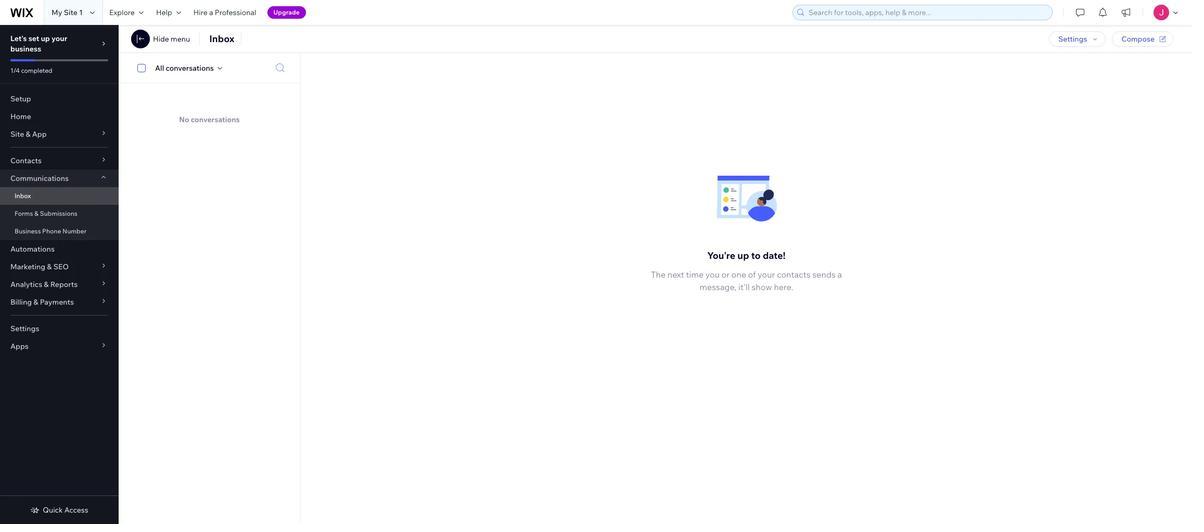 Task type: locate. For each thing, give the bounding box(es) containing it.
one
[[732, 270, 747, 280]]

Search for tools, apps, help & more... field
[[806, 5, 1050, 20]]

you're
[[708, 250, 736, 262]]

forms
[[15, 210, 33, 218]]

0 vertical spatial settings
[[1059, 34, 1088, 44]]

sidebar element
[[0, 25, 119, 525]]

conversations for all conversations
[[166, 63, 214, 73]]

0 vertical spatial conversations
[[166, 63, 214, 73]]

payments
[[40, 298, 74, 307]]

1 vertical spatial site
[[10, 130, 24, 139]]

settings inside button
[[1059, 34, 1088, 44]]

site left the 1
[[64, 8, 78, 17]]

&
[[26, 130, 31, 139], [34, 210, 39, 218], [47, 262, 52, 272], [44, 280, 49, 289], [33, 298, 38, 307]]

settings inside sidebar element
[[10, 324, 39, 334]]

your
[[52, 34, 67, 43], [758, 270, 776, 280]]

0 vertical spatial a
[[209, 8, 213, 17]]

1 vertical spatial inbox
[[15, 192, 31, 200]]

None checkbox
[[132, 62, 155, 74]]

business
[[15, 228, 41, 235]]

setup
[[10, 94, 31, 104]]

0 horizontal spatial settings
[[10, 324, 39, 334]]

inbox
[[209, 33, 235, 45], [15, 192, 31, 200]]

& for forms
[[34, 210, 39, 218]]

up
[[41, 34, 50, 43], [738, 250, 750, 262]]

& left app
[[26, 130, 31, 139]]

here.
[[774, 282, 794, 293]]

your inside let's set up your business
[[52, 34, 67, 43]]

compose button
[[1113, 31, 1174, 47]]

& left seo
[[47, 262, 52, 272]]

0 horizontal spatial inbox
[[15, 192, 31, 200]]

1 vertical spatial a
[[838, 270, 843, 280]]

let's set up your business
[[10, 34, 67, 54]]

your right set
[[52, 34, 67, 43]]

inbox up 'forms'
[[15, 192, 31, 200]]

your up the show
[[758, 270, 776, 280]]

upgrade
[[274, 8, 300, 16]]

0 vertical spatial your
[[52, 34, 67, 43]]

site down home
[[10, 130, 24, 139]]

& inside dropdown button
[[44, 280, 49, 289]]

it'll
[[739, 282, 750, 293]]

communications button
[[0, 170, 119, 187]]

0 horizontal spatial your
[[52, 34, 67, 43]]

1 horizontal spatial settings
[[1059, 34, 1088, 44]]

1 vertical spatial up
[[738, 250, 750, 262]]

1 horizontal spatial a
[[838, 270, 843, 280]]

0 vertical spatial inbox
[[209, 33, 235, 45]]

site & app
[[10, 130, 47, 139]]

contacts button
[[0, 152, 119, 170]]

sends
[[813, 270, 836, 280]]

0 horizontal spatial up
[[41, 34, 50, 43]]

you
[[706, 270, 720, 280]]

site
[[64, 8, 78, 17], [10, 130, 24, 139]]

you're up to date!
[[708, 250, 786, 262]]

0 horizontal spatial a
[[209, 8, 213, 17]]

0 vertical spatial site
[[64, 8, 78, 17]]

0 vertical spatial up
[[41, 34, 50, 43]]

up right set
[[41, 34, 50, 43]]

forms & submissions
[[15, 210, 78, 218]]

hide menu button
[[131, 30, 190, 48], [153, 34, 190, 44]]

1 vertical spatial settings
[[10, 324, 39, 334]]

reports
[[50, 280, 78, 289]]

& left reports
[[44, 280, 49, 289]]

help
[[156, 8, 172, 17]]

1 horizontal spatial your
[[758, 270, 776, 280]]

settings for settings button
[[1059, 34, 1088, 44]]

inbox down hire a professional link
[[209, 33, 235, 45]]

& for marketing
[[47, 262, 52, 272]]

quick access
[[43, 506, 88, 515]]

business phone number
[[15, 228, 87, 235]]

let's
[[10, 34, 27, 43]]

1 vertical spatial your
[[758, 270, 776, 280]]

a
[[209, 8, 213, 17], [838, 270, 843, 280]]

a right hire
[[209, 8, 213, 17]]

to
[[752, 250, 761, 262]]

& right 'forms'
[[34, 210, 39, 218]]

1 vertical spatial conversations
[[191, 115, 240, 124]]

phone
[[42, 228, 61, 235]]

all conversations
[[155, 63, 214, 73]]

site inside popup button
[[10, 130, 24, 139]]

0 horizontal spatial site
[[10, 130, 24, 139]]

home
[[10, 112, 31, 121]]

settings
[[1059, 34, 1088, 44], [10, 324, 39, 334]]

professional
[[215, 8, 256, 17]]

& right billing
[[33, 298, 38, 307]]

marketing
[[10, 262, 45, 272]]

a right sends
[[838, 270, 843, 280]]

no conversations
[[179, 115, 240, 124]]

conversations
[[166, 63, 214, 73], [191, 115, 240, 124]]

or
[[722, 270, 730, 280]]

conversations right "all"
[[166, 63, 214, 73]]

conversations right no in the left of the page
[[191, 115, 240, 124]]

contacts
[[10, 156, 42, 166]]

menu
[[171, 34, 190, 44]]

1 horizontal spatial up
[[738, 250, 750, 262]]

a inside the next time you or one of your contacts sends a message, it'll show here.
[[838, 270, 843, 280]]

up left to
[[738, 250, 750, 262]]



Task type: vqa. For each thing, say whether or not it's contained in the screenshot.
"option group" containing Individual/Sole Proprietorship
no



Task type: describe. For each thing, give the bounding box(es) containing it.
analytics & reports button
[[0, 276, 119, 294]]

show
[[752, 282, 773, 293]]

quick access button
[[30, 506, 88, 515]]

apps button
[[0, 338, 119, 356]]

1 horizontal spatial site
[[64, 8, 78, 17]]

a inside hire a professional link
[[209, 8, 213, 17]]

analytics & reports
[[10, 280, 78, 289]]

contacts
[[777, 270, 811, 280]]

home link
[[0, 108, 119, 125]]

completed
[[21, 67, 52, 74]]

hire
[[194, 8, 208, 17]]

date!
[[763, 250, 786, 262]]

the
[[651, 270, 666, 280]]

explore
[[109, 8, 135, 17]]

forms & submissions link
[[0, 205, 119, 223]]

marketing & seo
[[10, 262, 69, 272]]

seo
[[53, 262, 69, 272]]

analytics
[[10, 280, 42, 289]]

settings button
[[1050, 31, 1107, 47]]

access
[[64, 506, 88, 515]]

automations link
[[0, 241, 119, 258]]

communications
[[10, 174, 69, 183]]

setup link
[[0, 90, 119, 108]]

apps
[[10, 342, 29, 351]]

all
[[155, 63, 164, 73]]

hide
[[153, 34, 169, 44]]

business
[[10, 44, 41, 54]]

1
[[79, 8, 83, 17]]

site & app button
[[0, 125, 119, 143]]

compose
[[1122, 34, 1155, 44]]

of
[[749, 270, 756, 280]]

my
[[52, 8, 62, 17]]

submissions
[[40, 210, 78, 218]]

& for analytics
[[44, 280, 49, 289]]

1 horizontal spatial inbox
[[209, 33, 235, 45]]

1/4 completed
[[10, 67, 52, 74]]

set
[[28, 34, 39, 43]]

billing
[[10, 298, 32, 307]]

& for site
[[26, 130, 31, 139]]

upgrade button
[[267, 6, 306, 19]]

inbox link
[[0, 187, 119, 205]]

the next time you or one of your contacts sends a message, it'll show here.
[[651, 270, 843, 293]]

message,
[[700, 282, 737, 293]]

conversations for no conversations
[[191, 115, 240, 124]]

hide menu
[[153, 34, 190, 44]]

number
[[63, 228, 87, 235]]

your inside the next time you or one of your contacts sends a message, it'll show here.
[[758, 270, 776, 280]]

hide menu button down help
[[131, 30, 190, 48]]

no
[[179, 115, 189, 124]]

billing & payments button
[[0, 294, 119, 311]]

time
[[686, 270, 704, 280]]

settings for the settings link
[[10, 324, 39, 334]]

hire a professional link
[[187, 0, 263, 25]]

1/4
[[10, 67, 20, 74]]

business phone number link
[[0, 223, 119, 241]]

hire a professional
[[194, 8, 256, 17]]

next
[[668, 270, 685, 280]]

help button
[[150, 0, 187, 25]]

billing & payments
[[10, 298, 74, 307]]

quick
[[43, 506, 63, 515]]

hide menu button down help button
[[153, 34, 190, 44]]

my site 1
[[52, 8, 83, 17]]

automations
[[10, 245, 55, 254]]

inbox inside 'link'
[[15, 192, 31, 200]]

marketing & seo button
[[0, 258, 119, 276]]

& for billing
[[33, 298, 38, 307]]

up inside let's set up your business
[[41, 34, 50, 43]]

app
[[32, 130, 47, 139]]

settings link
[[0, 320, 119, 338]]



